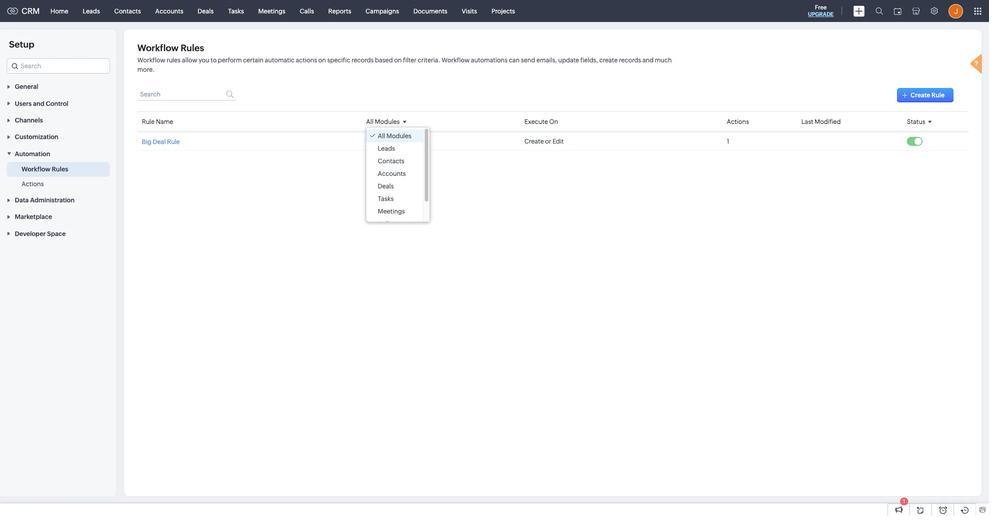 Task type: locate. For each thing, give the bounding box(es) containing it.
automations
[[471, 57, 508, 64]]

calendar image
[[894, 7, 902, 15]]

0 vertical spatial rule
[[932, 92, 945, 99]]

create inside button
[[911, 92, 931, 99]]

create
[[911, 92, 931, 99], [525, 138, 544, 145]]

0 horizontal spatial on
[[318, 57, 326, 64]]

based
[[375, 57, 393, 64]]

leads right home 'link'
[[83, 7, 100, 15]]

records left based
[[352, 57, 374, 64]]

rule
[[932, 92, 945, 99], [142, 118, 155, 125], [167, 138, 180, 146]]

workflow rules link
[[22, 165, 68, 174]]

crm link
[[7, 6, 40, 16]]

big
[[142, 138, 152, 146]]

deals link
[[191, 0, 221, 22]]

All Modules field
[[366, 115, 410, 128]]

developer space
[[15, 230, 66, 237]]

on right actions
[[318, 57, 326, 64]]

1 horizontal spatial meetings
[[378, 208, 405, 215]]

1 vertical spatial and
[[33, 100, 44, 107]]

0 vertical spatial leads
[[83, 7, 100, 15]]

2 records from the left
[[619, 57, 641, 64]]

0 vertical spatial tasks
[[228, 7, 244, 15]]

automation button
[[0, 145, 117, 162]]

1 horizontal spatial all
[[378, 132, 385, 140]]

allow
[[182, 57, 197, 64]]

actions inside automation region
[[22, 180, 44, 188]]

contacts right leads "link"
[[114, 7, 141, 15]]

0 horizontal spatial rules
[[52, 166, 68, 173]]

meetings link
[[251, 0, 293, 22]]

1 vertical spatial workflow rules
[[22, 166, 68, 173]]

and right users
[[33, 100, 44, 107]]

and inside dropdown button
[[33, 100, 44, 107]]

accounts
[[155, 7, 183, 15], [378, 170, 406, 177]]

1 horizontal spatial workflow rules
[[137, 43, 204, 53]]

1 horizontal spatial rule
[[167, 138, 180, 146]]

create for create or edit
[[525, 138, 544, 145]]

projects
[[492, 7, 515, 15]]

deal
[[153, 138, 166, 146]]

specific
[[327, 57, 350, 64]]

accounts inside accounts link
[[155, 7, 183, 15]]

0 horizontal spatial workflow rules
[[22, 166, 68, 173]]

workflow rules up actions "link"
[[22, 166, 68, 173]]

calls link
[[293, 0, 321, 22]]

data administration
[[15, 197, 75, 204]]

send
[[521, 57, 535, 64]]

1 horizontal spatial accounts
[[378, 170, 406, 177]]

1 horizontal spatial and
[[643, 57, 654, 64]]

1 vertical spatial meetings
[[378, 208, 405, 215]]

create up status field
[[911, 92, 931, 99]]

1 horizontal spatial on
[[394, 57, 402, 64]]

tree containing all modules
[[367, 128, 430, 230]]

contacts down all modules field
[[378, 158, 404, 165]]

users
[[15, 100, 32, 107]]

search element
[[870, 0, 889, 22]]

0 horizontal spatial 1
[[727, 138, 729, 145]]

rule left name
[[142, 118, 155, 125]]

leads inside "link"
[[83, 7, 100, 15]]

upgrade
[[808, 11, 834, 18]]

1 vertical spatial calls
[[378, 220, 392, 228]]

1
[[727, 138, 729, 145], [903, 499, 905, 504]]

0 vertical spatial calls
[[300, 7, 314, 15]]

emails,
[[537, 57, 557, 64]]

status
[[907, 118, 926, 125]]

home link
[[43, 0, 76, 22]]

0 horizontal spatial records
[[352, 57, 374, 64]]

leads
[[83, 7, 100, 15], [378, 145, 395, 152]]

1 horizontal spatial tasks
[[378, 195, 394, 203]]

0 horizontal spatial all
[[366, 118, 374, 125]]

users and control button
[[0, 95, 117, 112]]

developer space button
[[0, 225, 117, 242]]

developer
[[15, 230, 46, 237]]

0 vertical spatial modules
[[375, 118, 400, 125]]

deals
[[198, 7, 214, 15], [368, 138, 384, 145], [378, 183, 394, 190]]

0 vertical spatial create
[[911, 92, 931, 99]]

0 vertical spatial contacts
[[114, 7, 141, 15]]

1 vertical spatial create
[[525, 138, 544, 145]]

create left or
[[525, 138, 544, 145]]

all modules inside field
[[366, 118, 400, 125]]

0 vertical spatial all
[[366, 118, 374, 125]]

Search text field
[[137, 88, 236, 101]]

1 vertical spatial 1
[[903, 499, 905, 504]]

contacts link
[[107, 0, 148, 22]]

0 vertical spatial all modules
[[366, 118, 400, 125]]

rules up "allow"
[[181, 43, 204, 53]]

search image
[[876, 7, 883, 15]]

records right create
[[619, 57, 641, 64]]

workflow
[[137, 43, 179, 53], [137, 57, 165, 64], [442, 57, 470, 64], [22, 166, 50, 173]]

leads down all modules field
[[378, 145, 395, 152]]

and
[[643, 57, 654, 64], [33, 100, 44, 107]]

general button
[[0, 78, 117, 95]]

campaigns link
[[358, 0, 406, 22]]

1 vertical spatial accounts
[[378, 170, 406, 177]]

data administration button
[[0, 192, 117, 208]]

last
[[802, 118, 814, 125]]

1 horizontal spatial leads
[[378, 145, 395, 152]]

reports
[[328, 7, 351, 15]]

rules inside automation region
[[52, 166, 68, 173]]

to
[[211, 57, 217, 64]]

1 vertical spatial tasks
[[378, 195, 394, 203]]

visits
[[462, 7, 477, 15]]

big deal rule link
[[142, 138, 180, 146]]

None field
[[7, 58, 110, 74]]

update
[[558, 57, 579, 64]]

0 horizontal spatial and
[[33, 100, 44, 107]]

1 horizontal spatial actions
[[727, 118, 749, 125]]

0 vertical spatial rules
[[181, 43, 204, 53]]

1 vertical spatial contacts
[[378, 158, 404, 165]]

general
[[15, 83, 38, 90]]

1 horizontal spatial records
[[619, 57, 641, 64]]

1 vertical spatial leads
[[378, 145, 395, 152]]

0 horizontal spatial create
[[525, 138, 544, 145]]

0 horizontal spatial actions
[[22, 180, 44, 188]]

1 horizontal spatial rules
[[181, 43, 204, 53]]

visits link
[[455, 0, 484, 22]]

rule right deal
[[167, 138, 180, 146]]

profile element
[[944, 0, 969, 22]]

1 vertical spatial actions
[[22, 180, 44, 188]]

on left filter
[[394, 57, 402, 64]]

records
[[352, 57, 374, 64], [619, 57, 641, 64]]

calls
[[300, 7, 314, 15], [378, 220, 392, 228]]

actions
[[727, 118, 749, 125], [22, 180, 44, 188]]

rules down automation dropdown button
[[52, 166, 68, 173]]

workflow rules up 'rules'
[[137, 43, 204, 53]]

and left much
[[643, 57, 654, 64]]

meetings
[[258, 7, 285, 15], [378, 208, 405, 215]]

all modules
[[366, 118, 400, 125], [378, 132, 412, 140]]

1 vertical spatial all
[[378, 132, 385, 140]]

2 horizontal spatial rule
[[932, 92, 945, 99]]

big deal rule
[[142, 138, 180, 146]]

0 horizontal spatial calls
[[300, 7, 314, 15]]

1 horizontal spatial create
[[911, 92, 931, 99]]

1 vertical spatial rules
[[52, 166, 68, 173]]

rule inside button
[[932, 92, 945, 99]]

0 vertical spatial workflow rules
[[137, 43, 204, 53]]

create menu image
[[854, 6, 865, 16]]

tree
[[367, 128, 430, 230]]

marketplace button
[[0, 208, 117, 225]]

automatic
[[265, 57, 295, 64]]

workflow rules inside automation region
[[22, 166, 68, 173]]

0 vertical spatial meetings
[[258, 7, 285, 15]]

meetings inside tree
[[378, 208, 405, 215]]

create
[[599, 57, 618, 64]]

customization
[[15, 134, 58, 141]]

workflow up actions "link"
[[22, 166, 50, 173]]

contacts
[[114, 7, 141, 15], [378, 158, 404, 165]]

all
[[366, 118, 374, 125], [378, 132, 385, 140]]

profile image
[[949, 4, 963, 18]]

0 horizontal spatial rule
[[142, 118, 155, 125]]

1 horizontal spatial calls
[[378, 220, 392, 228]]

calls inside tree
[[378, 220, 392, 228]]

campaigns
[[366, 7, 399, 15]]

0 vertical spatial and
[[643, 57, 654, 64]]

accounts inside tree
[[378, 170, 406, 177]]

rule up status field
[[932, 92, 945, 99]]

0 horizontal spatial accounts
[[155, 7, 183, 15]]

home
[[51, 7, 68, 15]]

1 horizontal spatial contacts
[[378, 158, 404, 165]]

modified
[[815, 118, 841, 125]]

more.
[[137, 66, 155, 73]]

execute
[[525, 118, 548, 125]]

leads link
[[76, 0, 107, 22]]

0 vertical spatial accounts
[[155, 7, 183, 15]]

1 vertical spatial modules
[[387, 132, 412, 140]]

0 horizontal spatial leads
[[83, 7, 100, 15]]

documents
[[414, 7, 447, 15]]



Task type: vqa. For each thing, say whether or not it's contained in the screenshot.
"Automation"
yes



Task type: describe. For each thing, give the bounding box(es) containing it.
customization button
[[0, 128, 117, 145]]

workflow right criteria. on the top of the page
[[442, 57, 470, 64]]

crm
[[22, 6, 40, 16]]

control
[[46, 100, 68, 107]]

can
[[509, 57, 520, 64]]

data
[[15, 197, 29, 204]]

much
[[655, 57, 672, 64]]

0 vertical spatial actions
[[727, 118, 749, 125]]

0 vertical spatial 1
[[727, 138, 729, 145]]

create rule button
[[897, 88, 954, 102]]

name
[[156, 118, 173, 125]]

workflow inside workflow rules link
[[22, 166, 50, 173]]

1 records from the left
[[352, 57, 374, 64]]

0 vertical spatial deals
[[198, 7, 214, 15]]

fields,
[[581, 57, 598, 64]]

create or edit
[[525, 138, 564, 145]]

1 vertical spatial all modules
[[378, 132, 412, 140]]

actions
[[296, 57, 317, 64]]

accounts link
[[148, 0, 191, 22]]

0 horizontal spatial tasks
[[228, 7, 244, 15]]

create menu element
[[848, 0, 870, 22]]

create rule
[[911, 92, 945, 99]]

0 horizontal spatial contacts
[[114, 7, 141, 15]]

create for create rule
[[911, 92, 931, 99]]

certain
[[243, 57, 264, 64]]

on
[[549, 118, 558, 125]]

execute on
[[525, 118, 558, 125]]

documents link
[[406, 0, 455, 22]]

automation
[[15, 150, 50, 157]]

projects link
[[484, 0, 522, 22]]

free upgrade
[[808, 4, 834, 18]]

1 horizontal spatial 1
[[903, 499, 905, 504]]

criteria.
[[418, 57, 441, 64]]

last modified
[[802, 118, 841, 125]]

1 vertical spatial rule
[[142, 118, 155, 125]]

perform
[[218, 57, 242, 64]]

channels
[[15, 117, 43, 124]]

filter
[[403, 57, 417, 64]]

2 on from the left
[[394, 57, 402, 64]]

workflow up more.
[[137, 57, 165, 64]]

rule name
[[142, 118, 173, 125]]

edit
[[553, 138, 564, 145]]

you
[[199, 57, 209, 64]]

1 vertical spatial deals
[[368, 138, 384, 145]]

1 on from the left
[[318, 57, 326, 64]]

all inside all modules field
[[366, 118, 374, 125]]

modules inside field
[[375, 118, 400, 125]]

calls inside 'link'
[[300, 7, 314, 15]]

workflow rules allow you to perform certain automatic actions on specific records based on filter criteria. workflow automations can send emails, update fields, create records and much more.
[[137, 57, 672, 73]]

administration
[[30, 197, 75, 204]]

tasks link
[[221, 0, 251, 22]]

free
[[815, 4, 827, 11]]

Status field
[[907, 115, 936, 128]]

actions link
[[22, 180, 44, 188]]

channels button
[[0, 112, 117, 128]]

2 vertical spatial deals
[[378, 183, 394, 190]]

setup
[[9, 39, 34, 49]]

and inside workflow rules allow you to perform certain automatic actions on specific records based on filter criteria. workflow automations can send emails, update fields, create records and much more.
[[643, 57, 654, 64]]

workflow up 'rules'
[[137, 43, 179, 53]]

leads inside tree
[[378, 145, 395, 152]]

space
[[47, 230, 66, 237]]

rules
[[167, 57, 181, 64]]

0 horizontal spatial meetings
[[258, 7, 285, 15]]

or
[[545, 138, 551, 145]]

2 vertical spatial rule
[[167, 138, 180, 146]]

Search text field
[[7, 59, 110, 73]]

reports link
[[321, 0, 358, 22]]

automation region
[[0, 162, 117, 192]]

marketplace
[[15, 213, 52, 221]]

users and control
[[15, 100, 68, 107]]



